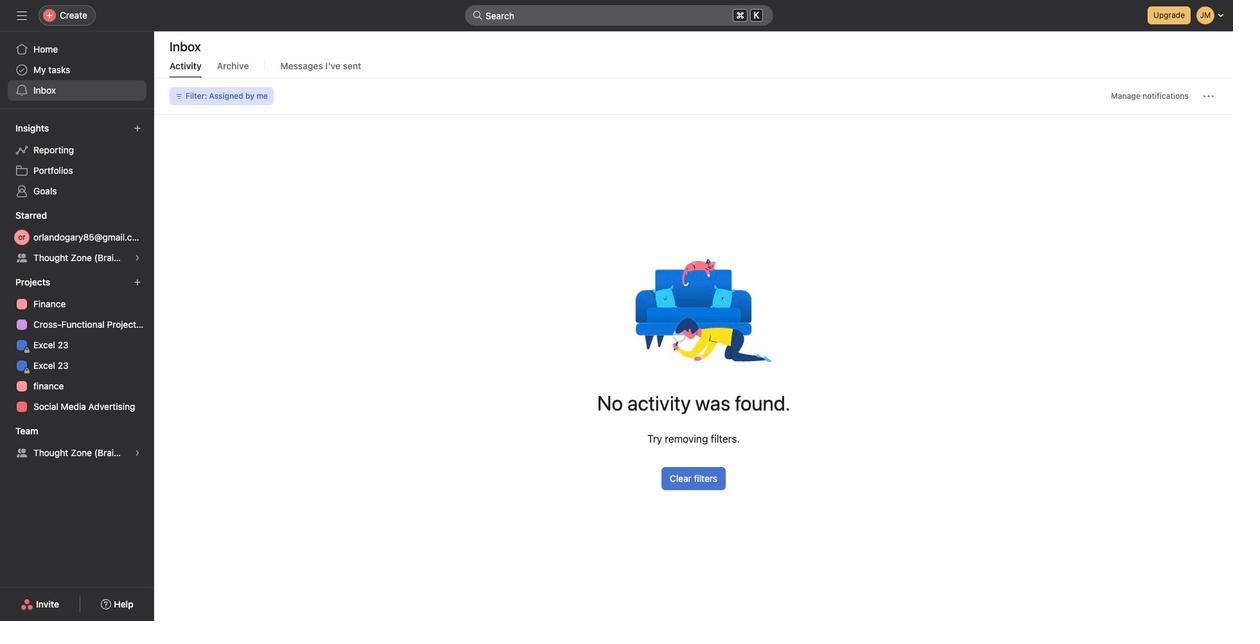 Task type: locate. For each thing, give the bounding box(es) containing it.
Search tasks, projects, and more text field
[[465, 5, 774, 26]]

teams element
[[0, 420, 154, 466]]

see details, thought zone (brainstorm space) image
[[134, 254, 141, 262]]

new insights image
[[134, 125, 141, 132]]

new project or portfolio image
[[134, 279, 141, 287]]

see details, thought zone (brainstorm space) image
[[134, 450, 141, 457]]

None field
[[465, 5, 774, 26]]

projects element
[[0, 271, 154, 420]]

starred element
[[0, 204, 154, 271]]

insights element
[[0, 117, 154, 204]]



Task type: vqa. For each thing, say whether or not it's contained in the screenshot.
dialog
no



Task type: describe. For each thing, give the bounding box(es) containing it.
hide sidebar image
[[17, 10, 27, 21]]

prominent image
[[473, 10, 483, 21]]

more actions image
[[1204, 91, 1214, 102]]

global element
[[0, 31, 154, 109]]



